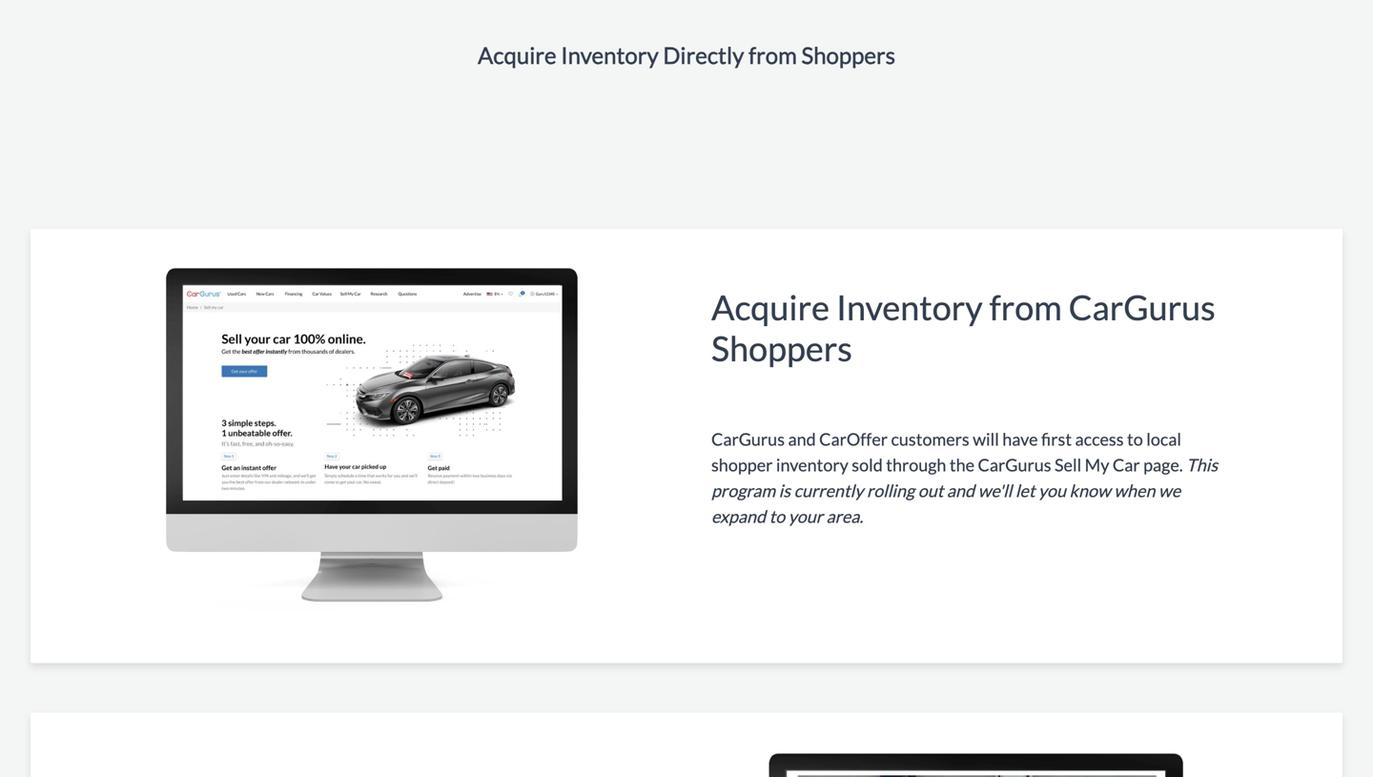 Task type: locate. For each thing, give the bounding box(es) containing it.
we'll
[[978, 480, 1012, 501]]

acquire
[[478, 41, 557, 69], [711, 287, 830, 328]]

1 horizontal spatial inventory
[[836, 287, 983, 328]]

local
[[1147, 429, 1182, 450]]

laptop consumerlane image
[[677, 736, 1274, 777]]

1 horizontal spatial to
[[1127, 429, 1143, 450]]

let
[[1016, 480, 1035, 501]]

program is
[[711, 480, 791, 501]]

cargurus and caroffer customers will have first access to local shopper inventory sold through the cargurus sell my car page.
[[711, 429, 1187, 475]]

my
[[1085, 454, 1110, 475]]

1 vertical spatial cargurus
[[711, 429, 785, 450]]

page.
[[1144, 454, 1183, 475]]

inventory
[[561, 41, 659, 69], [836, 287, 983, 328]]

to up car
[[1127, 429, 1143, 450]]

cargurus
[[1069, 287, 1216, 328], [711, 429, 785, 450], [978, 454, 1052, 475]]

1 vertical spatial acquire
[[711, 287, 830, 328]]

you
[[1039, 480, 1066, 501]]

car
[[1113, 454, 1140, 475]]

1 horizontal spatial from
[[990, 287, 1062, 328]]

1 horizontal spatial cargurus
[[978, 454, 1052, 475]]

0 horizontal spatial acquire
[[478, 41, 557, 69]]

inventory for directly
[[561, 41, 659, 69]]

2 horizontal spatial cargurus
[[1069, 287, 1216, 328]]

shoppers inside acquire inventory from cargurus shoppers
[[711, 328, 852, 369]]

acquire for acquire inventory directly from shoppers
[[478, 41, 557, 69]]

inventory inside acquire inventory from cargurus shoppers
[[836, 287, 983, 328]]

your
[[788, 506, 823, 527]]

shoppers
[[802, 41, 896, 69], [711, 328, 852, 369]]

1 horizontal spatial acquire
[[711, 287, 830, 328]]

0 horizontal spatial to
[[769, 506, 785, 527]]

0 vertical spatial inventory
[[561, 41, 659, 69]]

to
[[1127, 429, 1143, 450], [769, 506, 785, 527]]

directly
[[663, 41, 744, 69]]

1 vertical spatial inventory
[[836, 287, 983, 328]]

1 vertical spatial to
[[769, 506, 785, 527]]

0 vertical spatial acquire
[[478, 41, 557, 69]]

sold
[[852, 454, 883, 475]]

0 horizontal spatial inventory
[[561, 41, 659, 69]]

1 vertical spatial shoppers
[[711, 328, 852, 369]]

access
[[1075, 429, 1124, 450]]

from
[[749, 41, 797, 69], [990, 287, 1062, 328]]

to left the your
[[769, 506, 785, 527]]

acquire inventory directly from shoppers
[[478, 41, 896, 69]]

area.
[[826, 506, 863, 527]]

acquire inside acquire inventory from cargurus shoppers
[[711, 287, 830, 328]]

currently
[[794, 480, 864, 501]]

acquire inventory from cargurus shoppers
[[711, 287, 1216, 369]]

0 vertical spatial cargurus
[[1069, 287, 1216, 328]]

0 vertical spatial to
[[1127, 429, 1143, 450]]

shoppers for acquire inventory from cargurus shoppers
[[711, 328, 852, 369]]

1 vertical spatial from
[[990, 287, 1062, 328]]

0 vertical spatial shoppers
[[802, 41, 896, 69]]

0 horizontal spatial from
[[749, 41, 797, 69]]

this
[[1187, 454, 1218, 475]]

0 horizontal spatial cargurus
[[711, 429, 785, 450]]

laptop imco image
[[80, 252, 662, 614]]

expand
[[711, 506, 766, 527]]



Task type: describe. For each thing, give the bounding box(es) containing it.
shoppers for acquire inventory directly from shoppers
[[802, 41, 896, 69]]

cargurus inside acquire inventory from cargurus shoppers
[[1069, 287, 1216, 328]]

and
[[788, 429, 816, 450]]

we
[[1159, 480, 1181, 501]]

inventory for from
[[836, 287, 983, 328]]

this program is currently rolling out and we'll let you know when we expand to your area.
[[711, 454, 1218, 527]]

customers
[[891, 429, 970, 450]]

2 vertical spatial cargurus
[[978, 454, 1052, 475]]

first
[[1041, 429, 1072, 450]]

out and
[[918, 480, 975, 501]]

0 vertical spatial from
[[749, 41, 797, 69]]

rolling
[[867, 480, 915, 501]]

through
[[886, 454, 947, 475]]

have
[[1003, 429, 1038, 450]]

sell
[[1055, 454, 1082, 475]]

know
[[1070, 480, 1111, 501]]

will
[[973, 429, 999, 450]]

to inside cargurus and caroffer customers will have first access to local shopper inventory sold through the cargurus sell my car page.
[[1127, 429, 1143, 450]]

to inside this program is currently rolling out and we'll let you know when we expand to your area.
[[769, 506, 785, 527]]

shopper
[[711, 454, 773, 475]]

caroffer
[[819, 429, 888, 450]]

inventory
[[776, 454, 849, 475]]

when
[[1114, 480, 1155, 501]]

from inside acquire inventory from cargurus shoppers
[[990, 287, 1062, 328]]

acquire for acquire inventory from cargurus shoppers
[[711, 287, 830, 328]]

the
[[950, 454, 975, 475]]



Task type: vqa. For each thing, say whether or not it's contained in the screenshot.
Know
yes



